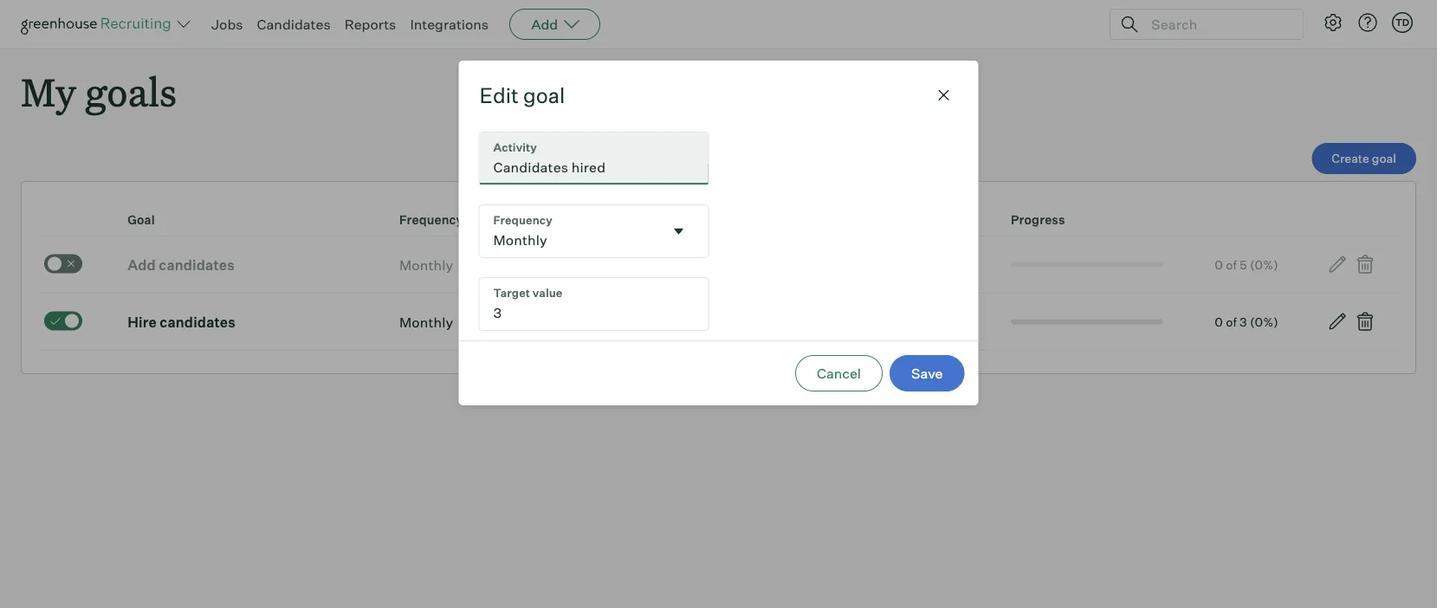 Task type: vqa. For each thing, say whether or not it's contained in the screenshot.
left the Add
yes



Task type: locate. For each thing, give the bounding box(es) containing it.
create goal
[[1332, 151, 1397, 166]]

2 (0%) from the top
[[1250, 314, 1279, 329]]

goal
[[127, 212, 155, 228]]

goal for edit goal
[[523, 82, 565, 108]]

1 vertical spatial monthly
[[399, 313, 453, 331]]

2 monthly from the top
[[399, 313, 453, 331]]

cancel
[[817, 365, 861, 382]]

progress bar for hire candidates
[[1011, 319, 1163, 325]]

1 0 from the top
[[1215, 257, 1223, 272]]

1 horizontal spatial add
[[531, 16, 558, 33]]

(0%) right 5
[[1250, 257, 1278, 272]]

2 edit goal icon image from the top
[[1327, 311, 1348, 332]]

time
[[603, 212, 634, 228]]

add button
[[510, 9, 601, 40]]

0 vertical spatial (0%)
[[1250, 257, 1278, 272]]

0 vertical spatial edit goal icon image
[[1327, 254, 1348, 275]]

november 1, 2023 - november 30, 2023
[[603, 256, 865, 273], [603, 313, 865, 331]]

of
[[1226, 257, 1237, 272], [1226, 314, 1237, 329]]

0 vertical spatial 1,
[[675, 256, 684, 273]]

of left 3
[[1226, 314, 1237, 329]]

candidates right hire
[[160, 313, 236, 331]]

progress bar for add candidates
[[1011, 262, 1163, 267]]

0
[[1215, 257, 1223, 272], [1215, 314, 1223, 329]]

add down goal on the top left
[[127, 256, 156, 273]]

integrations link
[[410, 16, 489, 33]]

1 vertical spatial 1,
[[675, 313, 684, 331]]

0 horizontal spatial goal
[[523, 82, 565, 108]]

2 november 1, 2023 - november 30, 2023 from the top
[[603, 313, 865, 331]]

2 0 from the top
[[1215, 314, 1223, 329]]

(0%)
[[1250, 257, 1278, 272], [1250, 314, 1279, 329]]

add
[[531, 16, 558, 33], [127, 256, 156, 273]]

goals
[[85, 66, 177, 117]]

goal right create
[[1372, 151, 1397, 166]]

0 vertical spatial add
[[531, 16, 558, 33]]

1 of from the top
[[1226, 257, 1237, 272]]

td button
[[1392, 12, 1413, 33]]

monthly
[[399, 256, 453, 273], [399, 313, 453, 331]]

1 edit goal icon image from the top
[[1327, 254, 1348, 275]]

1 vertical spatial -
[[725, 313, 731, 331]]

november 1, 2023 - november 30, 2023 for add candidates
[[603, 256, 865, 273]]

candidates up hire candidates
[[159, 256, 235, 273]]

1 vertical spatial candidates
[[160, 313, 236, 331]]

integrations
[[410, 16, 489, 33]]

2 remove goal icon image from the top
[[1355, 311, 1376, 332]]

candidates
[[159, 256, 235, 273], [160, 313, 236, 331]]

0 vertical spatial goal
[[523, 82, 565, 108]]

0 vertical spatial progress bar
[[1011, 262, 1163, 267]]

3
[[1240, 314, 1247, 329]]

1 vertical spatial november 1, 2023 - november 30, 2023
[[603, 313, 865, 331]]

1 remove goal icon image from the top
[[1355, 254, 1376, 275]]

(0%) right 3
[[1250, 314, 1279, 329]]

0 left 5
[[1215, 257, 1223, 272]]

0 vertical spatial 0
[[1215, 257, 1223, 272]]

1 - from the top
[[725, 256, 731, 273]]

edit goal icon image
[[1327, 254, 1348, 275], [1327, 311, 1348, 332]]

1 vertical spatial goal
[[1372, 151, 1397, 166]]

2 of from the top
[[1226, 314, 1237, 329]]

hire candidates
[[127, 313, 236, 331]]

remove goal icon image
[[1355, 254, 1376, 275], [1355, 311, 1376, 332]]

1 vertical spatial remove goal icon image
[[1355, 311, 1376, 332]]

1, for add candidates
[[675, 256, 684, 273]]

goal right edit
[[523, 82, 565, 108]]

(0%) for hire candidates
[[1250, 314, 1279, 329]]

2 - from the top
[[725, 313, 731, 331]]

november 1, 2023 - november 30, 2023 for hire candidates
[[603, 313, 865, 331]]

2 progress bar from the top
[[1011, 319, 1163, 325]]

remove goal icon image for hire candidates
[[1355, 311, 1376, 332]]

0 of 5 (0%)
[[1215, 257, 1278, 272]]

time period
[[603, 212, 676, 228]]

hire
[[127, 313, 157, 331]]

candidates
[[257, 16, 331, 33]]

goal inside button
[[1372, 151, 1397, 166]]

1 vertical spatial 30,
[[806, 313, 828, 331]]

1 horizontal spatial goal
[[1372, 151, 1397, 166]]

candidates for add candidates
[[159, 256, 235, 273]]

0 horizontal spatial add
[[127, 256, 156, 273]]

0 for hire candidates
[[1215, 314, 1223, 329]]

0 of 3 (0%)
[[1215, 314, 1279, 329]]

0 vertical spatial candidates
[[159, 256, 235, 273]]

1 november 1, 2023 - november 30, 2023 from the top
[[603, 256, 865, 273]]

0 vertical spatial of
[[1226, 257, 1237, 272]]

goal
[[523, 82, 565, 108], [1372, 151, 1397, 166]]

2023
[[688, 256, 722, 273], [831, 256, 865, 273], [688, 313, 722, 331], [831, 313, 865, 331]]

add up "edit goal"
[[531, 16, 558, 33]]

1 vertical spatial 0
[[1215, 314, 1223, 329]]

1 1, from the top
[[675, 256, 684, 273]]

Target value number field
[[480, 278, 708, 330]]

edit
[[480, 82, 519, 108]]

1 vertical spatial of
[[1226, 314, 1237, 329]]

2 1, from the top
[[675, 313, 684, 331]]

0 left 3
[[1215, 314, 1223, 329]]

30,
[[806, 256, 828, 273], [806, 313, 828, 331]]

1 (0%) from the top
[[1250, 257, 1278, 272]]

None field
[[480, 133, 708, 185], [480, 205, 708, 257], [480, 133, 708, 185]]

progress bar
[[1011, 262, 1163, 267], [1011, 319, 1163, 325]]

1,
[[675, 256, 684, 273], [675, 313, 684, 331]]

None checkbox
[[44, 254, 82, 273], [44, 312, 82, 331], [44, 254, 82, 273], [44, 312, 82, 331]]

add for add
[[531, 16, 558, 33]]

0 vertical spatial remove goal icon image
[[1355, 254, 1376, 275]]

1 vertical spatial (0%)
[[1250, 314, 1279, 329]]

1 vertical spatial edit goal icon image
[[1327, 311, 1348, 332]]

0 for add candidates
[[1215, 257, 1223, 272]]

1 vertical spatial add
[[127, 256, 156, 273]]

None text field
[[480, 205, 663, 257]]

30, for hire candidates
[[806, 313, 828, 331]]

td button
[[1389, 9, 1416, 36]]

save
[[911, 365, 943, 382]]

1 monthly from the top
[[399, 256, 453, 273]]

None text field
[[480, 133, 694, 185]]

progress
[[1011, 212, 1065, 228]]

0 vertical spatial 30,
[[806, 256, 828, 273]]

november
[[603, 256, 672, 273], [734, 256, 803, 273], [603, 313, 672, 331], [734, 313, 803, 331]]

0 vertical spatial november 1, 2023 - november 30, 2023
[[603, 256, 865, 273]]

add inside popup button
[[531, 16, 558, 33]]

cancel button
[[795, 355, 883, 392]]

0 vertical spatial monthly
[[399, 256, 453, 273]]

of left 5
[[1226, 257, 1237, 272]]

none field toggle flyout
[[480, 205, 708, 257]]

1 progress bar from the top
[[1011, 262, 1163, 267]]

1 vertical spatial progress bar
[[1011, 319, 1163, 325]]

-
[[725, 256, 731, 273], [725, 313, 731, 331]]

2 30, from the top
[[806, 313, 828, 331]]

0 vertical spatial -
[[725, 256, 731, 273]]

1 30, from the top
[[806, 256, 828, 273]]



Task type: describe. For each thing, give the bounding box(es) containing it.
(0%) for add candidates
[[1250, 257, 1278, 272]]

of for add candidates
[[1226, 257, 1237, 272]]

create goal button
[[1312, 143, 1416, 174]]

of for hire candidates
[[1226, 314, 1237, 329]]

reports link
[[344, 16, 396, 33]]

period
[[637, 212, 676, 228]]

monthly for hire candidates
[[399, 313, 453, 331]]

add for add candidates
[[127, 256, 156, 273]]

my goals
[[21, 66, 177, 117]]

remove goal icon image for add candidates
[[1355, 254, 1376, 275]]

frequency
[[399, 212, 463, 228]]

add candidates
[[127, 256, 235, 273]]

save button
[[890, 355, 965, 392]]

jobs link
[[211, 16, 243, 33]]

greenhouse recruiting image
[[21, 14, 177, 35]]

close modal icon image
[[933, 85, 954, 106]]

edit goal icon image for hire candidates
[[1327, 311, 1348, 332]]

edit goal
[[480, 82, 565, 108]]

Search text field
[[1147, 12, 1287, 37]]

- for hire candidates
[[725, 313, 731, 331]]

monthly for add candidates
[[399, 256, 453, 273]]

configure image
[[1323, 12, 1344, 33]]

create
[[1332, 151, 1370, 166]]

1, for hire candidates
[[675, 313, 684, 331]]

30, for add candidates
[[806, 256, 828, 273]]

toggle flyout image
[[670, 223, 687, 240]]

td
[[1396, 16, 1410, 28]]

goal for create goal
[[1372, 151, 1397, 166]]

5
[[1240, 257, 1247, 272]]

my
[[21, 66, 76, 117]]

reports
[[344, 16, 396, 33]]

jobs
[[211, 16, 243, 33]]

candidates for hire candidates
[[160, 313, 236, 331]]

edit goal icon image for add candidates
[[1327, 254, 1348, 275]]

candidates link
[[257, 16, 331, 33]]

- for add candidates
[[725, 256, 731, 273]]



